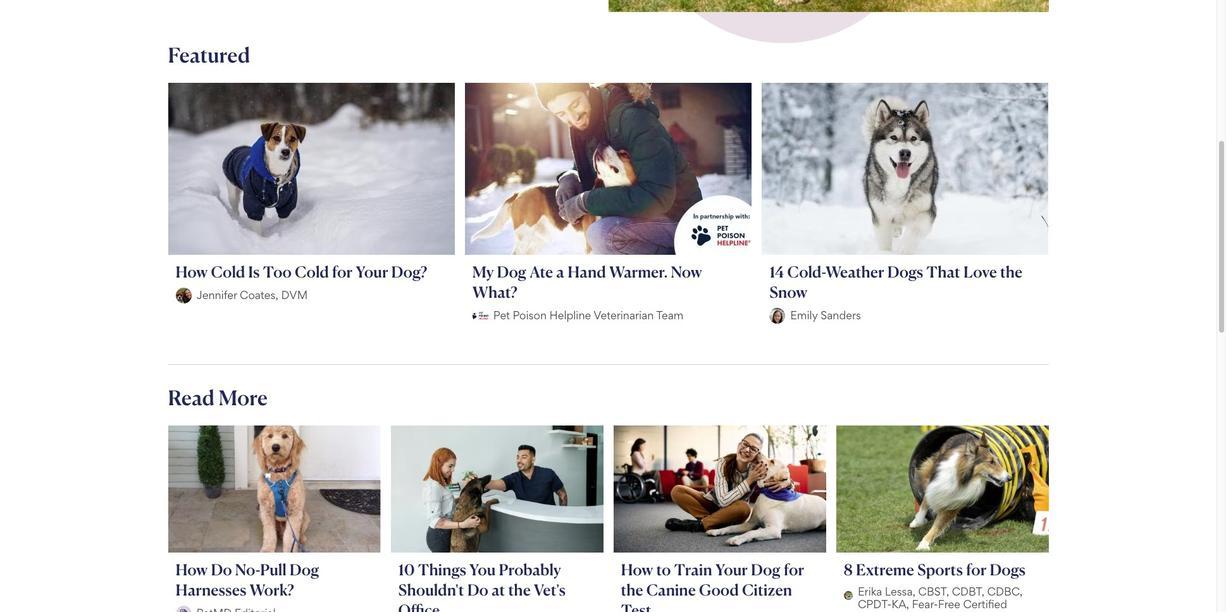 Task type: locate. For each thing, give the bounding box(es) containing it.
0 horizontal spatial cold
[[211, 262, 245, 281]]

1 horizontal spatial by image
[[473, 308, 488, 324]]

lessa,
[[885, 585, 916, 599]]

dvm
[[281, 289, 308, 302]]

shouldn't
[[398, 581, 464, 600]]

now
[[671, 262, 702, 281]]

vet's
[[534, 581, 566, 600]]

the up test
[[621, 581, 644, 600]]

dog?
[[392, 262, 427, 281]]

do up "harnesses"
[[211, 561, 232, 580]]

dogs up cdbc,
[[990, 561, 1026, 580]]

dog
[[497, 262, 527, 281], [290, 561, 319, 580], [751, 561, 781, 580]]

how cold is too cold for your dog?
[[176, 262, 427, 281]]

the inside how to train your dog for the canine good citizen test
[[621, 581, 644, 600]]

dogs inside '14 cold-weather dogs that love the snow'
[[888, 262, 924, 281]]

by image left jennifer
[[176, 288, 191, 304]]

free
[[938, 598, 961, 611]]

1 vertical spatial dogs
[[990, 561, 1026, 580]]

things
[[418, 561, 466, 580]]

is
[[248, 262, 260, 281]]

the
[[1001, 262, 1023, 281], [509, 581, 531, 600], [621, 581, 644, 600]]

team
[[656, 309, 684, 322]]

too
[[263, 262, 292, 281]]

dog up citizen
[[751, 561, 781, 580]]

dog inside how to train your dog for the canine good citizen test
[[751, 561, 781, 580]]

your up good
[[716, 561, 748, 580]]

how up jennifer
[[176, 262, 208, 281]]

1 vertical spatial do
[[468, 581, 489, 600]]

1 horizontal spatial the
[[621, 581, 644, 600]]

jennifer coates, dvm
[[197, 289, 308, 302]]

pull
[[260, 561, 287, 580]]

dog right pull
[[290, 561, 319, 580]]

dogs left that
[[888, 262, 924, 281]]

cdbt,
[[952, 585, 985, 599]]

by image
[[844, 592, 853, 601]]

erika
[[858, 585, 882, 599]]

cold up dvm
[[295, 262, 329, 281]]

read
[[168, 385, 215, 410]]

2 horizontal spatial for
[[966, 561, 987, 580]]

do
[[211, 561, 232, 580], [468, 581, 489, 600]]

dog up what?
[[497, 262, 527, 281]]

sports
[[918, 561, 963, 580]]

cold
[[211, 262, 245, 281], [295, 262, 329, 281]]

10 things you probably shouldn't do at the vet's office link
[[386, 426, 609, 613]]

ate
[[530, 262, 553, 281]]

the right love
[[1001, 262, 1023, 281]]

how up "harnesses"
[[176, 561, 208, 580]]

0 horizontal spatial your
[[356, 262, 388, 281]]

1 horizontal spatial dog
[[497, 262, 527, 281]]

1 horizontal spatial your
[[716, 561, 748, 580]]

0 vertical spatial your
[[356, 262, 388, 281]]

at
[[492, 581, 505, 600]]

how inside how do no-pull dog harnesses work?
[[176, 561, 208, 580]]

the inside '14 cold-weather dogs that love the snow'
[[1001, 262, 1023, 281]]

how do no-pull dog harnesses work? link
[[163, 426, 386, 613]]

dog inside how do no-pull dog harnesses work?
[[290, 561, 319, 580]]

dog inside my dog ate a hand warmer. now what?
[[497, 262, 527, 281]]

cold up jennifer
[[211, 262, 245, 281]]

pet
[[494, 309, 510, 322]]

your left dog?
[[356, 262, 388, 281]]

by image down snow on the right of the page
[[770, 308, 785, 324]]

2 horizontal spatial by image
[[770, 308, 785, 324]]

cold-
[[788, 262, 826, 281]]

for for dog
[[784, 561, 804, 580]]

dog for how do no-pull dog harnesses work?
[[290, 561, 319, 580]]

2 horizontal spatial the
[[1001, 262, 1023, 281]]

by image for how cold is too cold for your dog?
[[176, 288, 191, 304]]

1 horizontal spatial for
[[784, 561, 804, 580]]

do left the at
[[468, 581, 489, 600]]

1 horizontal spatial cold
[[295, 262, 329, 281]]

read more
[[168, 385, 268, 410]]

weather
[[826, 262, 885, 281]]

how left 'to'
[[621, 561, 653, 580]]

probably
[[499, 561, 561, 580]]

citizen
[[742, 581, 792, 600]]

8 extreme sports for dogs
[[844, 561, 1026, 580]]

warmer.
[[609, 262, 668, 281]]

2 horizontal spatial dog
[[751, 561, 781, 580]]

0 horizontal spatial dog
[[290, 561, 319, 580]]

1 vertical spatial your
[[716, 561, 748, 580]]

helpline
[[550, 309, 591, 322]]

for inside how to train your dog for the canine good citizen test
[[784, 561, 804, 580]]

1 horizontal spatial do
[[468, 581, 489, 600]]

0 horizontal spatial dogs
[[888, 262, 924, 281]]

the inside "10 things you probably shouldn't do at the vet's office"
[[509, 581, 531, 600]]

certified
[[963, 598, 1008, 611]]

you
[[469, 561, 496, 580]]

the right the at
[[509, 581, 531, 600]]

dogs
[[888, 262, 924, 281], [990, 561, 1026, 580]]

how
[[176, 262, 208, 281], [176, 561, 208, 580], [621, 561, 653, 580]]

emily sanders
[[791, 309, 861, 322]]

0 vertical spatial dogs
[[888, 262, 924, 281]]

your
[[356, 262, 388, 281], [716, 561, 748, 580]]

0 horizontal spatial for
[[332, 262, 353, 281]]

0 horizontal spatial the
[[509, 581, 531, 600]]

by image
[[176, 288, 191, 304], [473, 308, 488, 324], [770, 308, 785, 324]]

featured
[[168, 42, 250, 68]]

harnesses
[[176, 581, 246, 600]]

the for 14 cold-weather dogs that love the snow
[[1001, 262, 1023, 281]]

0 horizontal spatial by image
[[176, 288, 191, 304]]

0 horizontal spatial do
[[211, 561, 232, 580]]

by image left pet
[[473, 308, 488, 324]]

for
[[332, 262, 353, 281], [784, 561, 804, 580], [966, 561, 987, 580]]

sanders
[[821, 309, 861, 322]]

0 vertical spatial do
[[211, 561, 232, 580]]



Task type: describe. For each thing, give the bounding box(es) containing it.
14 cold-weather dogs that love the snow
[[770, 262, 1023, 302]]

coates,
[[240, 289, 278, 302]]

office
[[398, 601, 440, 613]]

cbst,
[[919, 585, 949, 599]]

do inside how do no-pull dog harnesses work?
[[211, 561, 232, 580]]

dog for how to train your dog for the canine good citizen test
[[751, 561, 781, 580]]

how inside how to train your dog for the canine good citizen test
[[621, 561, 653, 580]]

canine
[[647, 581, 696, 600]]

cdbc,
[[988, 585, 1023, 599]]

ka,
[[892, 598, 910, 611]]

your inside how to train your dog for the canine good citizen test
[[716, 561, 748, 580]]

my dog ate a hand warmer. now what?
[[473, 262, 702, 302]]

work?
[[250, 581, 294, 600]]

my
[[473, 262, 494, 281]]

how to train your dog for the canine good citizen test link
[[609, 426, 831, 613]]

for for cold
[[332, 262, 353, 281]]

by image for my dog ate a hand warmer. now what?
[[473, 308, 488, 324]]

erika lessa, cbst, cdbt, cdbc, cpdt-ka, fear-free certified
[[858, 585, 1023, 611]]

2 cold from the left
[[295, 262, 329, 281]]

how to train your dog for the canine good citizen test
[[621, 561, 804, 613]]

that
[[927, 262, 961, 281]]

more
[[219, 385, 268, 410]]

jennifer
[[197, 289, 237, 302]]

what?
[[473, 283, 518, 302]]

veterinarian
[[594, 309, 654, 322]]

how for read more
[[176, 561, 208, 580]]

to
[[657, 561, 671, 580]]

extreme
[[856, 561, 914, 580]]

good
[[699, 581, 739, 600]]

snow
[[770, 283, 808, 302]]

by image for 14 cold-weather dogs that love the snow
[[770, 308, 785, 324]]

hand
[[568, 262, 606, 281]]

do inside "10 things you probably shouldn't do at the vet's office"
[[468, 581, 489, 600]]

how do no-pull dog harnesses work?
[[176, 561, 319, 600]]

a
[[556, 262, 565, 281]]

how for featured
[[176, 262, 208, 281]]

no-
[[235, 561, 260, 580]]

test
[[621, 601, 652, 613]]

1 cold from the left
[[211, 262, 245, 281]]

pet poison helpline veterinarian team
[[494, 309, 684, 322]]

poison
[[513, 309, 547, 322]]

cpdt-
[[858, 598, 892, 611]]

10 things you probably shouldn't do at the vet's office
[[398, 561, 566, 613]]

14
[[770, 262, 785, 281]]

the for how to train your dog for the canine good citizen test
[[621, 581, 644, 600]]

8
[[844, 561, 853, 580]]

golden retriever running in field image
[[609, 0, 1049, 12]]

train
[[674, 561, 712, 580]]

emily
[[791, 309, 818, 322]]

1 horizontal spatial dogs
[[990, 561, 1026, 580]]

10
[[398, 561, 415, 580]]

fear-
[[912, 598, 938, 611]]

love
[[964, 262, 997, 281]]



Task type: vqa. For each thing, say whether or not it's contained in the screenshot.
leftmost Subscribe
no



